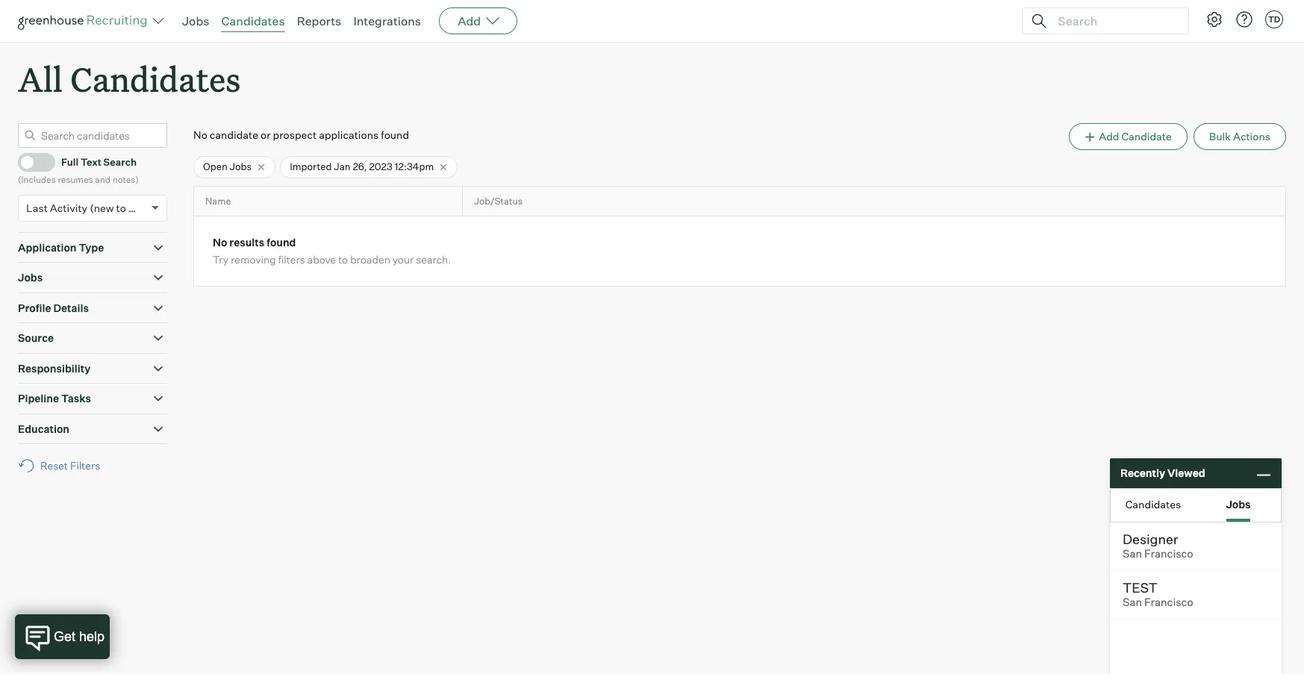 Task type: describe. For each thing, give the bounding box(es) containing it.
applications
[[319, 129, 379, 141]]

profile details
[[18, 302, 89, 314]]

test san francisco
[[1123, 580, 1194, 609]]

add button
[[439, 7, 518, 34]]

tab list containing candidates
[[1111, 489, 1282, 522]]

imported jan 26, 2023 12:34pm
[[290, 161, 434, 173]]

filters
[[278, 254, 305, 266]]

activity
[[50, 201, 88, 214]]

0 vertical spatial to
[[116, 201, 126, 214]]

details
[[53, 302, 89, 314]]

add candidate
[[1100, 130, 1172, 143]]

search.
[[416, 254, 451, 266]]

jobs link
[[182, 13, 210, 28]]

Search text field
[[1055, 10, 1176, 32]]

candidate
[[210, 129, 258, 141]]

2023
[[369, 161, 393, 173]]

all
[[18, 57, 63, 101]]

td button
[[1266, 10, 1284, 28]]

resumes
[[58, 174, 93, 185]]

found inside no results found try removing filters above to broaden your search.
[[267, 236, 296, 249]]

removing
[[231, 254, 276, 266]]

old)
[[128, 201, 148, 214]]

add candidate link
[[1070, 123, 1188, 150]]

no candidate or prospect applications found
[[193, 129, 409, 141]]

26,
[[353, 161, 367, 173]]

tasks
[[61, 392, 91, 405]]

bulk
[[1210, 130, 1232, 143]]

1 vertical spatial candidates
[[70, 57, 241, 101]]

viewed
[[1168, 467, 1206, 480]]

(new
[[90, 201, 114, 214]]

and
[[95, 174, 111, 185]]

reports link
[[297, 13, 342, 28]]

no for no candidate or prospect applications found
[[193, 129, 207, 141]]

reset filters button
[[18, 452, 108, 480]]

reports
[[297, 13, 342, 28]]

jan
[[334, 161, 351, 173]]

education
[[18, 423, 70, 435]]

results
[[229, 236, 265, 249]]

add for add
[[458, 13, 481, 28]]

name
[[205, 196, 231, 207]]

francisco for designer
[[1145, 547, 1194, 561]]

open
[[203, 161, 228, 173]]

application
[[18, 241, 77, 254]]

broaden
[[351, 254, 390, 266]]

try
[[213, 254, 229, 266]]

your
[[393, 254, 414, 266]]

checkmark image
[[25, 156, 36, 167]]

td button
[[1263, 7, 1287, 31]]



Task type: locate. For each thing, give the bounding box(es) containing it.
1 horizontal spatial no
[[213, 236, 227, 249]]

1 vertical spatial found
[[267, 236, 296, 249]]

francisco inside test san francisco
[[1145, 596, 1194, 609]]

san inside designer san francisco
[[1123, 547, 1143, 561]]

francisco inside designer san francisco
[[1145, 547, 1194, 561]]

above
[[307, 254, 336, 266]]

last activity (new to old) option
[[26, 201, 148, 214]]

prospect
[[273, 129, 317, 141]]

actions
[[1234, 130, 1271, 143]]

0 horizontal spatial no
[[193, 129, 207, 141]]

2 francisco from the top
[[1145, 596, 1194, 609]]

recently
[[1121, 467, 1166, 480]]

imported
[[290, 161, 332, 173]]

san up test at the bottom right
[[1123, 547, 1143, 561]]

found
[[381, 129, 409, 141], [267, 236, 296, 249]]

1 vertical spatial francisco
[[1145, 596, 1194, 609]]

0 horizontal spatial to
[[116, 201, 126, 214]]

candidates inside "tab list"
[[1126, 498, 1182, 510]]

no for no results found try removing filters above to broaden your search.
[[213, 236, 227, 249]]

notes)
[[113, 174, 139, 185]]

td
[[1269, 14, 1281, 25]]

(includes
[[18, 174, 56, 185]]

designer san francisco
[[1123, 531, 1194, 561]]

configure image
[[1206, 10, 1224, 28]]

0 vertical spatial candidates
[[221, 13, 285, 28]]

no up the try
[[213, 236, 227, 249]]

source
[[18, 332, 54, 344]]

1 francisco from the top
[[1145, 547, 1194, 561]]

0 horizontal spatial found
[[267, 236, 296, 249]]

1 horizontal spatial found
[[381, 129, 409, 141]]

12:34pm
[[395, 161, 434, 173]]

francisco for test
[[1145, 596, 1194, 609]]

full
[[61, 156, 79, 168]]

add inside popup button
[[458, 13, 481, 28]]

0 vertical spatial francisco
[[1145, 547, 1194, 561]]

pipeline
[[18, 392, 59, 405]]

bulk actions link
[[1194, 123, 1287, 150]]

jobs
[[182, 13, 210, 28], [230, 161, 252, 173], [18, 271, 43, 284], [1227, 498, 1251, 510]]

found up 2023
[[381, 129, 409, 141]]

francisco down designer san francisco
[[1145, 596, 1194, 609]]

candidates
[[221, 13, 285, 28], [70, 57, 241, 101], [1126, 498, 1182, 510]]

no results found try removing filters above to broaden your search.
[[213, 236, 451, 266]]

last activity (new to old)
[[26, 201, 148, 214]]

1 horizontal spatial add
[[1100, 130, 1120, 143]]

Search candidates field
[[18, 123, 167, 148]]

0 vertical spatial san
[[1123, 547, 1143, 561]]

francisco
[[1145, 547, 1194, 561], [1145, 596, 1194, 609]]

reset filters
[[40, 459, 100, 472]]

0 horizontal spatial add
[[458, 13, 481, 28]]

to right above
[[339, 254, 348, 266]]

add
[[458, 13, 481, 28], [1100, 130, 1120, 143]]

san
[[1123, 547, 1143, 561], [1123, 596, 1143, 609]]

integrations
[[354, 13, 421, 28]]

candidates link
[[221, 13, 285, 28]]

0 vertical spatial found
[[381, 129, 409, 141]]

tab list
[[1111, 489, 1282, 522]]

found up filters
[[267, 236, 296, 249]]

responsibility
[[18, 362, 91, 375]]

job/status
[[474, 196, 523, 207]]

to left 'old)'
[[116, 201, 126, 214]]

candidate
[[1122, 130, 1172, 143]]

bulk actions
[[1210, 130, 1271, 143]]

all candidates
[[18, 57, 241, 101]]

san down designer san francisco
[[1123, 596, 1143, 609]]

0 vertical spatial no
[[193, 129, 207, 141]]

recently viewed
[[1121, 467, 1206, 480]]

jobs inside "tab list"
[[1227, 498, 1251, 510]]

profile
[[18, 302, 51, 314]]

1 vertical spatial no
[[213, 236, 227, 249]]

add for add candidate
[[1100, 130, 1120, 143]]

candidates down jobs 'link'
[[70, 57, 241, 101]]

0 vertical spatial add
[[458, 13, 481, 28]]

1 vertical spatial san
[[1123, 596, 1143, 609]]

no left candidate
[[193, 129, 207, 141]]

or
[[261, 129, 271, 141]]

last
[[26, 201, 48, 214]]

1 vertical spatial to
[[339, 254, 348, 266]]

1 san from the top
[[1123, 547, 1143, 561]]

full text search (includes resumes and notes)
[[18, 156, 139, 185]]

pipeline tasks
[[18, 392, 91, 405]]

reset
[[40, 459, 68, 472]]

2 vertical spatial candidates
[[1126, 498, 1182, 510]]

san for designer
[[1123, 547, 1143, 561]]

san inside test san francisco
[[1123, 596, 1143, 609]]

type
[[79, 241, 104, 254]]

designer
[[1123, 531, 1179, 547]]

search
[[104, 156, 137, 168]]

open jobs
[[203, 161, 252, 173]]

1 vertical spatial add
[[1100, 130, 1120, 143]]

test
[[1123, 580, 1158, 596]]

application type
[[18, 241, 104, 254]]

no inside no results found try removing filters above to broaden your search.
[[213, 236, 227, 249]]

to
[[116, 201, 126, 214], [339, 254, 348, 266]]

candidates right jobs 'link'
[[221, 13, 285, 28]]

greenhouse recruiting image
[[18, 12, 152, 30]]

text
[[81, 156, 101, 168]]

1 horizontal spatial to
[[339, 254, 348, 266]]

no
[[193, 129, 207, 141], [213, 236, 227, 249]]

francisco up test san francisco
[[1145, 547, 1194, 561]]

2 san from the top
[[1123, 596, 1143, 609]]

filters
[[70, 459, 100, 472]]

to inside no results found try removing filters above to broaden your search.
[[339, 254, 348, 266]]

san for test
[[1123, 596, 1143, 609]]

integrations link
[[354, 13, 421, 28]]

candidates down recently viewed
[[1126, 498, 1182, 510]]



Task type: vqa. For each thing, say whether or not it's contained in the screenshot.
rogersjacob798@mail.com
no



